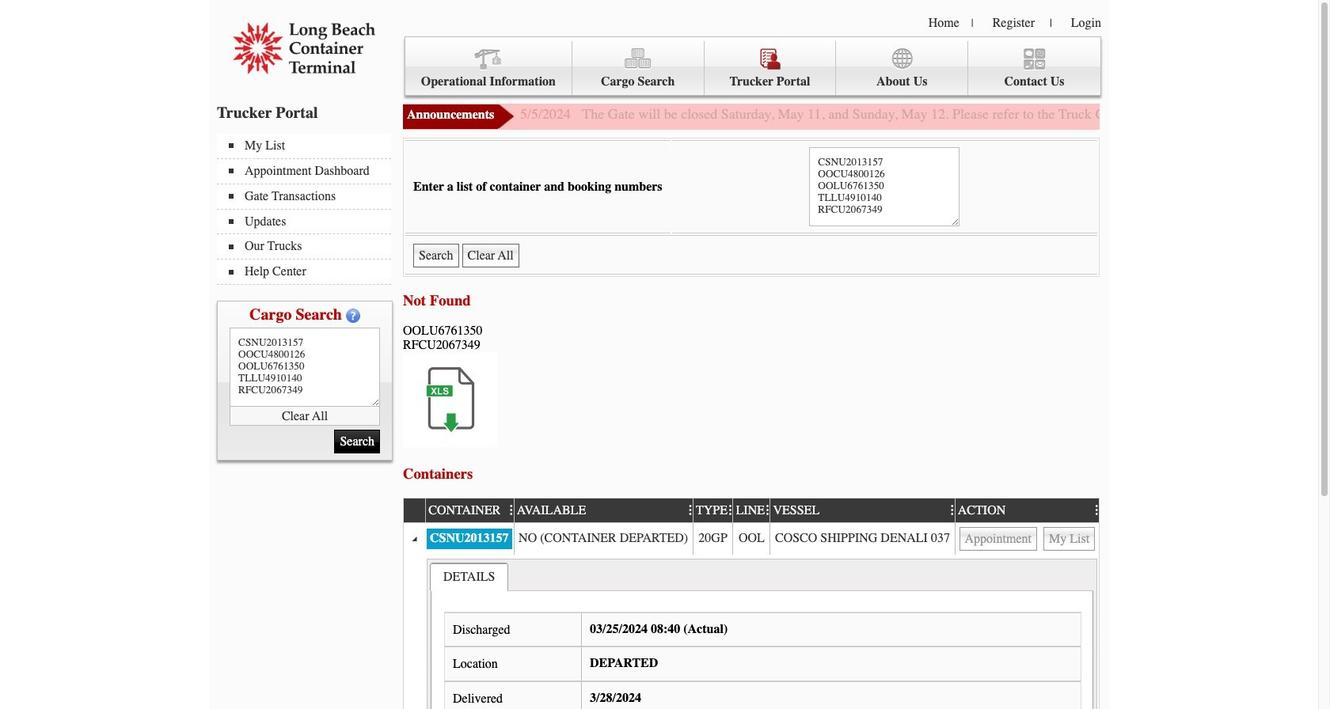 Task type: locate. For each thing, give the bounding box(es) containing it.
1 horizontal spatial menu bar
[[405, 36, 1102, 96]]

menu bar
[[405, 36, 1102, 96], [217, 134, 399, 285]]

tree grid
[[404, 497, 1107, 710]]

Enter container numbers and/ or booking numbers. Press ESC to reset input box text field
[[810, 147, 960, 226]]

column header
[[404, 499, 425, 523]]

None button
[[462, 244, 519, 268], [959, 527, 1037, 551], [1044, 527, 1095, 551], [462, 244, 519, 268], [959, 527, 1037, 551], [1044, 527, 1095, 551]]

action edit column settings image
[[1091, 504, 1099, 517]]

tab
[[430, 563, 509, 591]]

3 row from the top
[[404, 555, 1099, 710]]

available edit column settings image
[[685, 504, 693, 517]]

row
[[404, 497, 1107, 523], [404, 523, 1099, 555], [404, 555, 1099, 710]]

0 horizontal spatial menu bar
[[217, 134, 399, 285]]

cell
[[404, 523, 425, 555], [425, 523, 514, 555], [514, 523, 693, 555], [693, 523, 733, 555], [733, 523, 770, 555], [770, 523, 955, 555], [955, 523, 1099, 555], [404, 555, 425, 710], [425, 555, 1099, 710]]

None submit
[[413, 244, 459, 268], [335, 430, 380, 454], [413, 244, 459, 268], [335, 430, 380, 454]]

vessel edit column settings image
[[947, 504, 955, 517]]

tab list
[[430, 563, 509, 591]]

row group
[[404, 523, 1099, 710]]

0 vertical spatial menu bar
[[405, 36, 1102, 96]]

2 row from the top
[[404, 523, 1099, 555]]

1 vertical spatial menu bar
[[217, 134, 399, 285]]



Task type: describe. For each thing, give the bounding box(es) containing it.
1 row from the top
[[404, 497, 1107, 523]]

type edit column settings image
[[725, 504, 733, 517]]

Enter container numbers and/ or booking numbers.  text field
[[230, 328, 380, 407]]

container edit column settings image
[[505, 504, 514, 517]]

line edit column settings image
[[762, 504, 770, 517]]



Task type: vqa. For each thing, say whether or not it's contained in the screenshot.
COSCO SHIPPING PEONY
no



